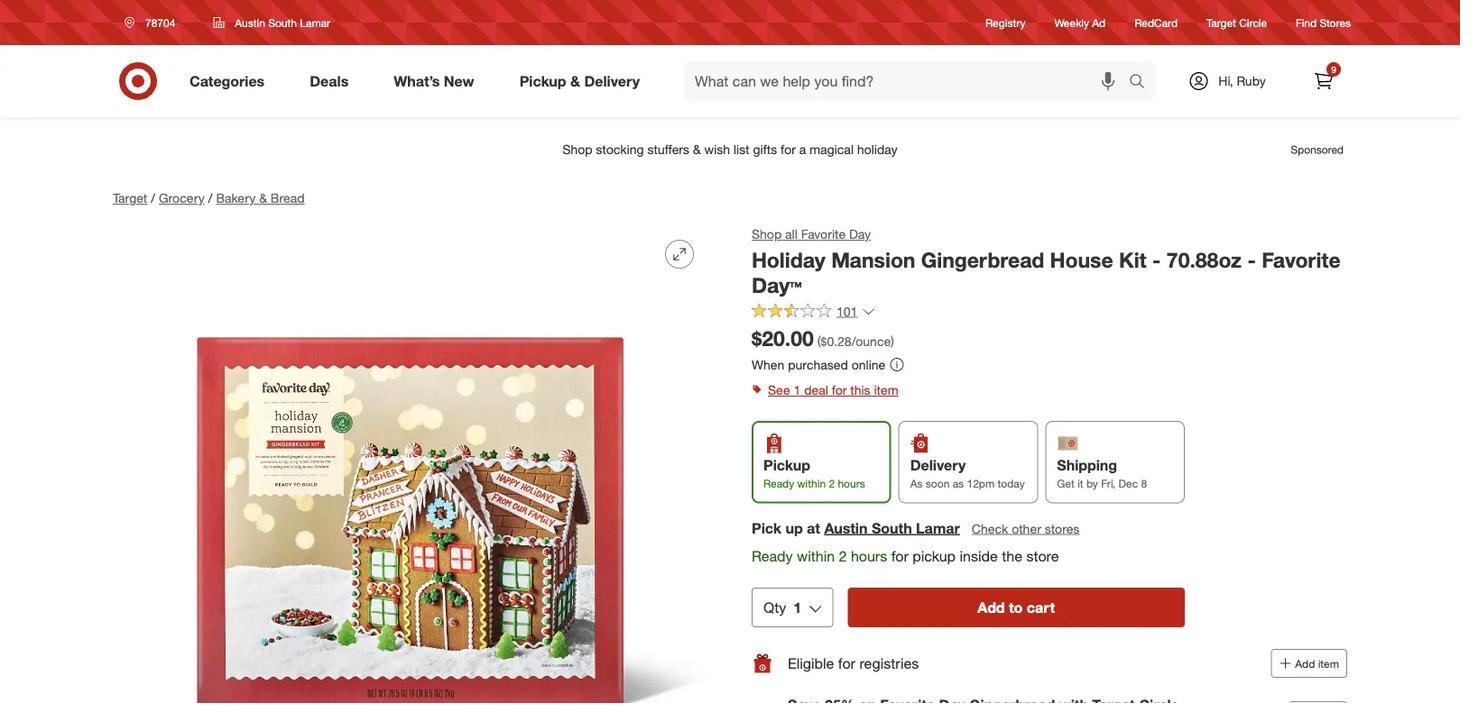 Task type: describe. For each thing, give the bounding box(es) containing it.
stores
[[1320, 16, 1351, 29]]

1 horizontal spatial 2
[[839, 548, 847, 565]]

registry
[[986, 16, 1026, 29]]

lamar inside dropdown button
[[300, 16, 330, 29]]

to
[[1009, 599, 1023, 617]]

categories link
[[174, 61, 287, 101]]

$0.28
[[821, 334, 852, 350]]

add for add to cart
[[978, 599, 1005, 617]]

as
[[953, 478, 964, 491]]

fri,
[[1101, 478, 1116, 491]]

pick up at austin south lamar
[[752, 520, 960, 537]]

70.88oz
[[1167, 247, 1242, 273]]

other
[[1012, 521, 1041, 537]]

shipping
[[1057, 457, 1117, 474]]

check other stores button
[[971, 519, 1081, 539]]

day
[[849, 227, 871, 242]]

pickup
[[913, 548, 956, 565]]

when
[[752, 357, 785, 373]]

south inside dropdown button
[[268, 16, 297, 29]]

check
[[972, 521, 1008, 537]]

0 horizontal spatial &
[[259, 190, 267, 206]]

registries
[[859, 655, 919, 673]]

hi, ruby
[[1219, 73, 1266, 89]]

kit
[[1119, 247, 1147, 273]]

deals link
[[294, 61, 371, 101]]

when purchased online
[[752, 357, 886, 373]]

today
[[998, 478, 1025, 491]]

inside
[[960, 548, 998, 565]]

12pm
[[967, 478, 995, 491]]

what's new
[[394, 72, 474, 90]]

eligible
[[788, 655, 834, 673]]

new
[[444, 72, 474, 90]]

ready inside pickup ready within 2 hours
[[763, 478, 794, 491]]

find stores
[[1296, 16, 1351, 29]]

stores
[[1045, 521, 1080, 537]]

the
[[1002, 548, 1022, 565]]

circle
[[1239, 16, 1267, 29]]

holiday
[[752, 247, 826, 273]]

search button
[[1121, 61, 1164, 105]]

What can we help you find? suggestions appear below search field
[[684, 61, 1133, 101]]

pickup & delivery
[[519, 72, 640, 90]]

(
[[817, 334, 821, 350]]

1 vertical spatial ready
[[752, 548, 793, 565]]

1 vertical spatial hours
[[851, 548, 887, 565]]

pickup for ready
[[763, 457, 810, 474]]

shop all favorite day holiday mansion gingerbread house kit - 70.88oz - favorite day™
[[752, 227, 1341, 298]]

redcard
[[1135, 16, 1178, 29]]

add item
[[1295, 658, 1339, 671]]

grocery link
[[159, 190, 205, 206]]

weekly ad link
[[1055, 15, 1106, 30]]

find stores link
[[1296, 15, 1351, 30]]

1 horizontal spatial favorite
[[1262, 247, 1341, 273]]

deal
[[804, 383, 828, 399]]

austin south lamar button
[[202, 6, 342, 39]]

find
[[1296, 16, 1317, 29]]

austin inside dropdown button
[[235, 16, 265, 29]]

house
[[1050, 247, 1113, 273]]

day™
[[752, 273, 802, 298]]

target circle link
[[1207, 15, 1267, 30]]

grocery
[[159, 190, 205, 206]]

101
[[837, 304, 858, 319]]

cart
[[1027, 599, 1055, 617]]

austin south lamar button
[[824, 518, 960, 539]]

see 1 deal for this item
[[768, 383, 899, 399]]

1 - from the left
[[1152, 247, 1161, 273]]

ad
[[1092, 16, 1106, 29]]

shipping get it by fri, dec 8
[[1057, 457, 1147, 491]]

registry link
[[986, 15, 1026, 30]]

add for add item
[[1295, 658, 1315, 671]]

purchased
[[788, 357, 848, 373]]

bakery
[[216, 190, 256, 206]]

9
[[1331, 64, 1336, 75]]

as
[[910, 478, 923, 491]]

item inside button
[[1318, 658, 1339, 671]]

delivery inside delivery as soon as 12pm today
[[910, 457, 966, 474]]

ruby
[[1237, 73, 1266, 89]]

target for target / grocery / bakery & bread
[[113, 190, 147, 206]]

weekly ad
[[1055, 16, 1106, 29]]



Task type: vqa. For each thing, say whether or not it's contained in the screenshot.
rightmost &
yes



Task type: locate. For each thing, give the bounding box(es) containing it.
south up deals link
[[268, 16, 297, 29]]

- right "70.88oz"
[[1248, 247, 1256, 273]]

bakery & bread link
[[216, 190, 305, 206]]

within
[[797, 478, 826, 491], [797, 548, 835, 565]]

holiday mansion gingerbread house kit - 70.88oz - favorite day&#8482;, 1 of 10 image
[[113, 226, 708, 704]]

1 horizontal spatial &
[[570, 72, 580, 90]]

target left circle
[[1207, 16, 1236, 29]]

78704 button
[[113, 6, 194, 39]]

hours
[[838, 478, 865, 491], [851, 548, 887, 565]]

pickup
[[519, 72, 566, 90], [763, 457, 810, 474]]

1 / from the left
[[151, 190, 155, 206]]

store
[[1026, 548, 1059, 565]]

0 horizontal spatial target
[[113, 190, 147, 206]]

ready down pick
[[752, 548, 793, 565]]

0 vertical spatial hours
[[838, 478, 865, 491]]

0 horizontal spatial favorite
[[801, 227, 846, 242]]

0 horizontal spatial pickup
[[519, 72, 566, 90]]

target circle
[[1207, 16, 1267, 29]]

within down at
[[797, 548, 835, 565]]

0 vertical spatial pickup
[[519, 72, 566, 90]]

hi,
[[1219, 73, 1233, 89]]

hours up "pick up at austin south lamar"
[[838, 478, 865, 491]]

8
[[1141, 478, 1147, 491]]

1 vertical spatial favorite
[[1262, 247, 1341, 273]]

0 vertical spatial austin
[[235, 16, 265, 29]]

ready up pick
[[763, 478, 794, 491]]

what's new link
[[378, 61, 497, 101]]

add to cart button
[[848, 589, 1185, 628]]

1 horizontal spatial add
[[1295, 658, 1315, 671]]

pickup inside pickup ready within 2 hours
[[763, 457, 810, 474]]

0 horizontal spatial /
[[151, 190, 155, 206]]

qty 1
[[763, 599, 802, 617]]

at
[[807, 520, 820, 537]]

qty
[[763, 599, 786, 617]]

mansion
[[831, 247, 915, 273]]

1 within from the top
[[797, 478, 826, 491]]

ready
[[763, 478, 794, 491], [752, 548, 793, 565]]

add item button
[[1271, 650, 1347, 679]]

it
[[1078, 478, 1083, 491]]

1 for qty
[[794, 599, 802, 617]]

$20.00 ( $0.28 /ounce )
[[752, 326, 894, 351]]

1 vertical spatial target
[[113, 190, 147, 206]]

0 horizontal spatial austin
[[235, 16, 265, 29]]

/ right target link
[[151, 190, 155, 206]]

1 horizontal spatial lamar
[[916, 520, 960, 537]]

1 horizontal spatial -
[[1248, 247, 1256, 273]]

0 vertical spatial 2
[[829, 478, 835, 491]]

this
[[850, 383, 870, 399]]

0 vertical spatial add
[[978, 599, 1005, 617]]

2 up "pick up at austin south lamar"
[[829, 478, 835, 491]]

shop
[[752, 227, 782, 242]]

101 link
[[752, 303, 876, 324]]

1 vertical spatial &
[[259, 190, 267, 206]]

0 horizontal spatial add
[[978, 599, 1005, 617]]

0 horizontal spatial 2
[[829, 478, 835, 491]]

ready within 2 hours for pickup inside the store
[[752, 548, 1059, 565]]

2 / from the left
[[208, 190, 212, 206]]

0 horizontal spatial item
[[874, 383, 899, 399]]

-
[[1152, 247, 1161, 273], [1248, 247, 1256, 273]]

get
[[1057, 478, 1075, 491]]

add
[[978, 599, 1005, 617], [1295, 658, 1315, 671]]

pickup for &
[[519, 72, 566, 90]]

dec
[[1119, 478, 1138, 491]]

1 horizontal spatial /
[[208, 190, 212, 206]]

0 vertical spatial for
[[832, 383, 847, 399]]

0 horizontal spatial south
[[268, 16, 297, 29]]

favorite
[[801, 227, 846, 242], [1262, 247, 1341, 273]]

1 vertical spatial for
[[891, 548, 909, 565]]

0 vertical spatial within
[[797, 478, 826, 491]]

2 vertical spatial for
[[838, 655, 855, 673]]

within inside pickup ready within 2 hours
[[797, 478, 826, 491]]

hours down "pick up at austin south lamar"
[[851, 548, 887, 565]]

pick
[[752, 520, 781, 537]]

item
[[874, 383, 899, 399], [1318, 658, 1339, 671]]

see
[[768, 383, 790, 399]]

9 link
[[1304, 61, 1344, 101]]

pickup up "up"
[[763, 457, 810, 474]]

$20.00
[[752, 326, 814, 351]]

1 vertical spatial austin
[[824, 520, 868, 537]]

1 vertical spatial within
[[797, 548, 835, 565]]

0 vertical spatial favorite
[[801, 227, 846, 242]]

0 vertical spatial delivery
[[584, 72, 640, 90]]

0 vertical spatial lamar
[[300, 16, 330, 29]]

0 vertical spatial south
[[268, 16, 297, 29]]

2 - from the left
[[1248, 247, 1256, 273]]

for down austin south lamar button
[[891, 548, 909, 565]]

for left the this
[[832, 383, 847, 399]]

pickup & delivery link
[[504, 61, 662, 101]]

pickup ready within 2 hours
[[763, 457, 865, 491]]

advertisement region
[[98, 128, 1362, 171]]

austin right at
[[824, 520, 868, 537]]

south up ready within 2 hours for pickup inside the store
[[872, 520, 912, 537]]

2
[[829, 478, 835, 491], [839, 548, 847, 565]]

see 1 deal for this item link
[[752, 378, 1347, 404]]

1 right qty
[[794, 599, 802, 617]]

1 vertical spatial 2
[[839, 548, 847, 565]]

1 horizontal spatial target
[[1207, 16, 1236, 29]]

0 vertical spatial 1
[[794, 383, 801, 399]]

target left grocery
[[113, 190, 147, 206]]

1 horizontal spatial south
[[872, 520, 912, 537]]

1 vertical spatial item
[[1318, 658, 1339, 671]]

1 vertical spatial pickup
[[763, 457, 810, 474]]

1 horizontal spatial austin
[[824, 520, 868, 537]]

2 1 from the top
[[794, 599, 802, 617]]

& inside pickup & delivery link
[[570, 72, 580, 90]]

lamar up pickup
[[916, 520, 960, 537]]

0 horizontal spatial lamar
[[300, 16, 330, 29]]

1 vertical spatial south
[[872, 520, 912, 537]]

/
[[151, 190, 155, 206], [208, 190, 212, 206]]

what's
[[394, 72, 440, 90]]

78704
[[145, 16, 175, 29]]

1 right the see
[[794, 383, 801, 399]]

bread
[[271, 190, 305, 206]]

target
[[1207, 16, 1236, 29], [113, 190, 147, 206]]

all
[[785, 227, 798, 242]]

1 vertical spatial delivery
[[910, 457, 966, 474]]

1 horizontal spatial item
[[1318, 658, 1339, 671]]

soon
[[926, 478, 950, 491]]

for right eligible
[[838, 655, 855, 673]]

)
[[891, 334, 894, 350]]

1 vertical spatial lamar
[[916, 520, 960, 537]]

lamar up deals at left
[[300, 16, 330, 29]]

south
[[268, 16, 297, 29], [872, 520, 912, 537]]

add inside button
[[978, 599, 1005, 617]]

austin up categories 'link'
[[235, 16, 265, 29]]

2 within from the top
[[797, 548, 835, 565]]

hours inside pickup ready within 2 hours
[[838, 478, 865, 491]]

gingerbread
[[921, 247, 1044, 273]]

0 horizontal spatial -
[[1152, 247, 1161, 273]]

austin south lamar
[[235, 16, 330, 29]]

weekly
[[1055, 16, 1089, 29]]

add inside button
[[1295, 658, 1315, 671]]

2 down "pick up at austin south lamar"
[[839, 548, 847, 565]]

1 horizontal spatial delivery
[[910, 457, 966, 474]]

2 inside pickup ready within 2 hours
[[829, 478, 835, 491]]

1 vertical spatial add
[[1295, 658, 1315, 671]]

0 vertical spatial item
[[874, 383, 899, 399]]

target link
[[113, 190, 147, 206]]

categories
[[190, 72, 265, 90]]

1 vertical spatial 1
[[794, 599, 802, 617]]

for inside see 1 deal for this item link
[[832, 383, 847, 399]]

pickup right new
[[519, 72, 566, 90]]

- right kit
[[1152, 247, 1161, 273]]

add to cart
[[978, 599, 1055, 617]]

/ounce
[[852, 334, 891, 350]]

target for target circle
[[1207, 16, 1236, 29]]

delivery as soon as 12pm today
[[910, 457, 1025, 491]]

search
[[1121, 74, 1164, 92]]

0 horizontal spatial delivery
[[584, 72, 640, 90]]

online
[[852, 357, 886, 373]]

deals
[[310, 72, 349, 90]]

0 vertical spatial &
[[570, 72, 580, 90]]

0 vertical spatial target
[[1207, 16, 1236, 29]]

1 for see
[[794, 383, 801, 399]]

check other stores
[[972, 521, 1080, 537]]

up
[[785, 520, 803, 537]]

eligible for registries
[[788, 655, 919, 673]]

/ left "bakery"
[[208, 190, 212, 206]]

1 horizontal spatial pickup
[[763, 457, 810, 474]]

within up at
[[797, 478, 826, 491]]

1
[[794, 383, 801, 399], [794, 599, 802, 617]]

0 vertical spatial ready
[[763, 478, 794, 491]]

delivery
[[584, 72, 640, 90], [910, 457, 966, 474]]

&
[[570, 72, 580, 90], [259, 190, 267, 206]]

1 1 from the top
[[794, 383, 801, 399]]

by
[[1086, 478, 1098, 491]]

austin
[[235, 16, 265, 29], [824, 520, 868, 537]]



